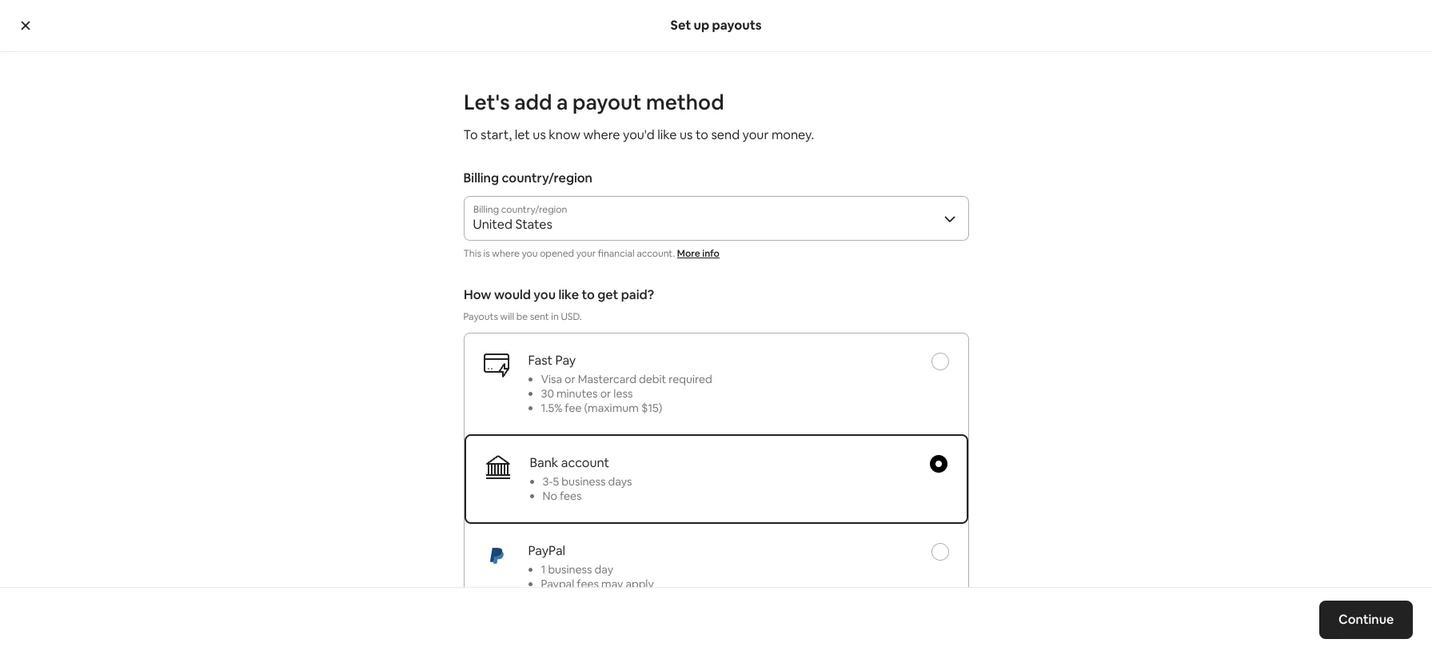 Task type: describe. For each thing, give the bounding box(es) containing it.
continue button
[[1320, 600, 1414, 639]]

financial
[[598, 247, 635, 260]]

set up payouts
[[671, 16, 762, 33]]

country/region
[[502, 170, 593, 186]]

you'd
[[623, 126, 655, 143]]

add
[[514, 89, 552, 116]]

day
[[595, 563, 614, 577]]

account
[[561, 455, 610, 472]]

0 vertical spatial your
[[743, 126, 769, 143]]

billing country/region
[[464, 170, 593, 186]]

0 vertical spatial to
[[696, 126, 709, 143]]

days
[[609, 475, 632, 489]]

Payoneer radio
[[932, 631, 949, 648]]

0 horizontal spatial or
[[565, 372, 576, 387]]

3-
[[543, 475, 553, 489]]

to start, let us know where you'd like us to send your money.
[[464, 126, 815, 143]]

PayPal radio
[[932, 544, 949, 561]]

start,
[[481, 126, 512, 143]]

paypal
[[528, 543, 566, 560]]

more
[[678, 247, 701, 260]]

how
[[464, 286, 491, 303]]

1 horizontal spatial or
[[601, 387, 612, 401]]

(maximum
[[585, 401, 639, 416]]

30
[[541, 387, 554, 401]]

payout method
[[572, 89, 724, 116]]

debit
[[639, 372, 667, 387]]

1 us from the left
[[533, 126, 546, 143]]

let's
[[464, 89, 510, 116]]

will
[[501, 311, 515, 324]]

let's add a payout method
[[464, 89, 724, 116]]

fast pay visa or mastercard debit required 30 minutes or less 1.5% fee (maximum $15)
[[528, 352, 713, 416]]

1 horizontal spatial like
[[658, 126, 677, 143]]

bank account 3-5 business days no fees
[[530, 455, 632, 504]]

account.
[[637, 247, 675, 260]]

payouts
[[713, 16, 762, 33]]

to
[[464, 126, 478, 143]]

like inside how would you like to get paid? payouts will be sent in usd.
[[558, 286, 579, 303]]

may
[[602, 577, 624, 592]]

$15)
[[642, 401, 663, 416]]

fees inside paypal 1 business day paypal fees may apply
[[577, 577, 599, 592]]



Task type: vqa. For each thing, say whether or not it's contained in the screenshot.
know
yes



Task type: locate. For each thing, give the bounding box(es) containing it.
more info button
[[678, 247, 720, 260]]

less
[[614, 387, 633, 401]]

bank
[[530, 455, 559, 472]]

your right opened
[[577, 247, 596, 260]]

1 vertical spatial business
[[548, 563, 592, 577]]

billing
[[464, 170, 499, 186]]

or
[[565, 372, 576, 387], [601, 387, 612, 401]]

to inside how would you like to get paid? payouts will be sent in usd.
[[582, 286, 595, 303]]

where right is
[[492, 247, 520, 260]]

1 horizontal spatial your
[[743, 126, 769, 143]]

0 vertical spatial fees
[[560, 489, 582, 504]]

a
[[556, 89, 568, 116]]

0 horizontal spatial like
[[558, 286, 579, 303]]

None radio
[[932, 353, 949, 371]]

how would you like to get paid? payouts will be sent in usd.
[[464, 286, 654, 324]]

mastercard
[[578, 372, 637, 387]]

fees left 'may'
[[577, 577, 599, 592]]

to up usd.
[[582, 286, 595, 303]]

you
[[522, 247, 538, 260], [534, 286, 556, 303]]

your
[[743, 126, 769, 143], [577, 247, 596, 260]]

money.
[[772, 126, 815, 143]]

fees
[[560, 489, 582, 504], [577, 577, 599, 592]]

send
[[712, 126, 740, 143]]

payouts
[[464, 311, 498, 324]]

0 vertical spatial you
[[522, 247, 538, 260]]

pay
[[556, 352, 576, 369]]

fees right 5
[[560, 489, 582, 504]]

5
[[553, 475, 559, 489]]

paypal
[[541, 577, 575, 592]]

this
[[464, 247, 482, 260]]

required
[[669, 372, 713, 387]]

or left less
[[601, 387, 612, 401]]

let
[[515, 126, 530, 143]]

2 us from the left
[[680, 126, 693, 143]]

in
[[552, 311, 559, 324]]

sent
[[530, 311, 549, 324]]

you inside how would you like to get paid? payouts will be sent in usd.
[[534, 286, 556, 303]]

1 horizontal spatial where
[[584, 126, 620, 143]]

0 horizontal spatial us
[[533, 126, 546, 143]]

usd.
[[561, 311, 582, 324]]

None radio
[[930, 456, 948, 473]]

this is where you opened your financial account. more info
[[464, 247, 720, 260]]

your right send
[[743, 126, 769, 143]]

no
[[543, 489, 557, 504]]

get paid?
[[597, 286, 654, 303]]

0 vertical spatial business
[[562, 475, 606, 489]]

is
[[484, 247, 490, 260]]

fees inside bank account 3-5 business days no fees
[[560, 489, 582, 504]]

close image
[[19, 19, 32, 32]]

or right visa
[[565, 372, 576, 387]]

be
[[517, 311, 528, 324]]

minutes
[[557, 387, 598, 401]]

0 vertical spatial like
[[658, 126, 677, 143]]

know
[[549, 126, 581, 143]]

1 vertical spatial like
[[558, 286, 579, 303]]

continue
[[1339, 611, 1395, 628]]

you left opened
[[522, 247, 538, 260]]

1 vertical spatial where
[[492, 247, 520, 260]]

1 vertical spatial your
[[577, 247, 596, 260]]

0 vertical spatial where
[[584, 126, 620, 143]]

0 horizontal spatial where
[[492, 247, 520, 260]]

fast
[[528, 352, 553, 369]]

to
[[696, 126, 709, 143], [582, 286, 595, 303]]

1 vertical spatial to
[[582, 286, 595, 303]]

you up sent
[[534, 286, 556, 303]]

1.5%
[[541, 401, 563, 416]]

would
[[494, 286, 531, 303]]

business inside bank account 3-5 business days no fees
[[562, 475, 606, 489]]

0 horizontal spatial to
[[582, 286, 595, 303]]

1 vertical spatial fees
[[577, 577, 599, 592]]

where down let's add a payout method
[[584, 126, 620, 143]]

business
[[562, 475, 606, 489], [548, 563, 592, 577]]

us
[[533, 126, 546, 143], [680, 126, 693, 143]]

business inside paypal 1 business day paypal fees may apply
[[548, 563, 592, 577]]

fee
[[565, 401, 582, 416]]

business down account
[[562, 475, 606, 489]]

like
[[658, 126, 677, 143], [558, 286, 579, 303]]

1 horizontal spatial to
[[696, 126, 709, 143]]

business right "1"
[[548, 563, 592, 577]]

up
[[694, 16, 710, 33]]

opened
[[540, 247, 574, 260]]

like right you'd
[[658, 126, 677, 143]]

0 horizontal spatial your
[[577, 247, 596, 260]]

info
[[703, 247, 720, 260]]

us right let
[[533, 126, 546, 143]]

paypal 1 business day paypal fees may apply
[[528, 543, 654, 592]]

apply
[[626, 577, 654, 592]]

1 horizontal spatial us
[[680, 126, 693, 143]]

1 vertical spatial you
[[534, 286, 556, 303]]

to left send
[[696, 126, 709, 143]]

visa
[[541, 372, 562, 387]]

like up usd.
[[558, 286, 579, 303]]

set
[[671, 16, 691, 33]]

us left send
[[680, 126, 693, 143]]

1
[[541, 563, 546, 577]]

where
[[584, 126, 620, 143], [492, 247, 520, 260]]



